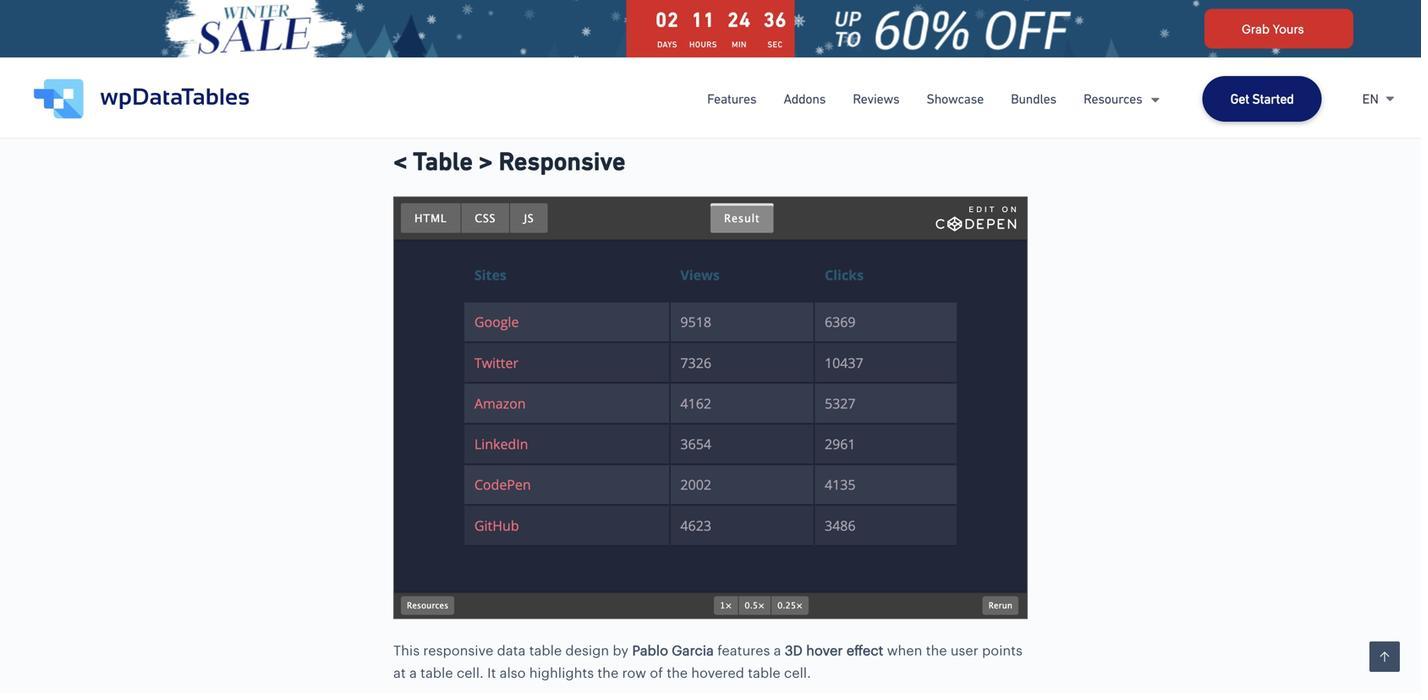 Task type: describe. For each thing, give the bounding box(es) containing it.
table left has at the left top of page
[[453, 85, 486, 101]]

when the user points at a table cell. it also highlights the row of the hovered table cell.
[[393, 643, 1023, 681]]

addons
[[784, 91, 826, 107]]

is
[[622, 20, 632, 36]]

wpdatatables logo image
[[34, 79, 250, 119]]

tables,
[[507, 20, 551, 36]]

this for helps
[[831, 20, 857, 36]]

grab
[[1242, 22, 1270, 35]]

the data table has a very simple design and aside from texts, it also accepts input like emojis
[[393, 85, 993, 101]]

a inside when the user points at a table cell. it also highlights the row of the hovered table cell.
[[409, 665, 417, 681]]

1 cell. from the left
[[457, 665, 484, 681]]

this responsive data table design by pablo garcia features a 3d hover effect
[[393, 643, 884, 659]]

highlights
[[529, 665, 594, 681]]

from
[[717, 85, 748, 101]]

showcase
[[927, 91, 984, 107]]

features link
[[707, 89, 757, 109]]

simple
[[558, 85, 600, 101]]

0 vertical spatial a
[[515, 85, 523, 101]]

hours
[[689, 40, 717, 49]]

by
[[613, 643, 629, 659]]

header
[[573, 20, 618, 36]]

on
[[701, 20, 718, 36]]

hovered
[[691, 665, 744, 681]]

yours
[[1273, 22, 1304, 35]]

responsive
[[423, 643, 493, 659]]

when inside 'this helps users to avoid losing context when scrolling through data columns.'
[[489, 43, 524, 58]]

table down the responsive
[[420, 665, 453, 681]]

go to top image
[[1380, 652, 1390, 662]]

through
[[587, 43, 639, 58]]

bundles link
[[1011, 89, 1057, 109]]

points
[[982, 643, 1023, 659]]

min
[[732, 40, 747, 49]]

this helps users to avoid losing context when scrolling through data columns.
[[393, 20, 990, 58]]

reviews
[[853, 91, 900, 107]]

unlike other data tables, its header is anchored on the first column.
[[393, 20, 827, 36]]

02
[[656, 8, 679, 31]]

resources
[[1084, 91, 1143, 106]]

table
[[413, 147, 473, 176]]

showcase link
[[927, 89, 984, 109]]

texts,
[[751, 85, 787, 101]]

effect
[[847, 643, 884, 659]]

anchored
[[636, 20, 698, 36]]

user
[[951, 643, 979, 659]]

grab yours
[[1242, 22, 1304, 35]]

24
[[728, 8, 751, 31]]

it
[[791, 85, 799, 101]]

input
[[887, 85, 921, 101]]

when inside when the user points at a table cell. it also highlights the row of the hovered table cell.
[[887, 643, 922, 659]]

< table > responsive
[[393, 147, 626, 176]]

to
[[938, 20, 951, 36]]

also inside when the user points at a table cell. it also highlights the row of the hovered table cell.
[[500, 665, 526, 681]]

users
[[900, 20, 934, 36]]

get
[[1231, 91, 1249, 107]]

the up min
[[721, 20, 742, 36]]

features
[[717, 643, 770, 659]]

started
[[1252, 91, 1294, 107]]

first
[[746, 20, 771, 36]]

11
[[692, 8, 715, 31]]

the
[[393, 85, 417, 101]]

its
[[554, 20, 569, 36]]



Task type: vqa. For each thing, say whether or not it's contained in the screenshot.
SOLO $24 PER MONTH
no



Task type: locate. For each thing, give the bounding box(es) containing it.
get started link
[[1203, 76, 1322, 122]]

design left by
[[565, 643, 609, 659]]

1 vertical spatial when
[[887, 643, 922, 659]]

a left 3d
[[774, 643, 781, 659]]

1 vertical spatial also
[[500, 665, 526, 681]]

scrolling
[[528, 43, 584, 58]]

2 vertical spatial a
[[409, 665, 417, 681]]

0 vertical spatial when
[[489, 43, 524, 58]]

days
[[657, 40, 677, 49]]

cell. down 3d
[[784, 665, 811, 681]]

and
[[651, 85, 676, 101]]

0 horizontal spatial this
[[393, 643, 420, 659]]

table up highlights
[[529, 643, 562, 659]]

the
[[721, 20, 742, 36], [926, 643, 947, 659], [598, 665, 619, 681], [667, 665, 688, 681]]

1 horizontal spatial caret image
[[1386, 96, 1394, 102]]

row
[[622, 665, 646, 681]]

1 horizontal spatial a
[[515, 85, 523, 101]]

pablo
[[632, 643, 668, 659]]

unlike
[[393, 20, 433, 36]]

bundles
[[1011, 91, 1057, 107]]

table down features
[[748, 665, 781, 681]]

features
[[707, 91, 757, 107]]

when
[[489, 43, 524, 58], [887, 643, 922, 659]]

0 vertical spatial design
[[604, 85, 648, 101]]

1 horizontal spatial also
[[803, 85, 829, 101]]

responsive
[[499, 147, 626, 176]]

very
[[526, 85, 554, 101]]

design
[[604, 85, 648, 101], [565, 643, 609, 659]]

0 vertical spatial also
[[803, 85, 829, 101]]

caret image right en
[[1386, 96, 1394, 102]]

data right other on the left top of the page
[[475, 20, 504, 36]]

garcia
[[672, 643, 714, 659]]

the right 'of'
[[667, 665, 688, 681]]

this
[[831, 20, 857, 36], [393, 643, 420, 659]]

emojis
[[950, 85, 993, 101]]

columns.
[[675, 43, 734, 58]]

a right at
[[409, 665, 417, 681]]

data right the responsive
[[497, 643, 526, 659]]

1 vertical spatial this
[[393, 643, 420, 659]]

get started
[[1231, 91, 1294, 107]]

3d
[[785, 643, 803, 659]]

aside
[[679, 85, 714, 101]]

1 horizontal spatial when
[[887, 643, 922, 659]]

2 cell. from the left
[[784, 665, 811, 681]]

hover
[[806, 643, 843, 659]]

context
[[436, 43, 486, 58]]

helps
[[861, 20, 896, 36]]

this for responsive
[[393, 643, 420, 659]]

0 vertical spatial this
[[831, 20, 857, 36]]

at
[[393, 665, 406, 681]]

a
[[515, 85, 523, 101], [774, 643, 781, 659], [409, 665, 417, 681]]

0 horizontal spatial caret image
[[1151, 98, 1159, 103]]

1 horizontal spatial cell.
[[784, 665, 811, 681]]

0 horizontal spatial also
[[500, 665, 526, 681]]

en
[[1363, 91, 1379, 107]]

also
[[803, 85, 829, 101], [500, 665, 526, 681]]

>
[[479, 147, 493, 176]]

it
[[487, 665, 496, 681]]

when right effect
[[887, 643, 922, 659]]

data inside 'this helps users to avoid losing context when scrolling through data columns.'
[[643, 43, 671, 58]]

data
[[475, 20, 504, 36], [643, 43, 671, 58], [421, 85, 449, 101], [497, 643, 526, 659]]

data down anchored
[[643, 43, 671, 58]]

losing
[[393, 43, 433, 58]]

column.
[[775, 20, 827, 36]]

1 vertical spatial design
[[565, 643, 609, 659]]

1 vertical spatial a
[[774, 643, 781, 659]]

addons link
[[784, 89, 826, 109]]

design left and
[[604, 85, 648, 101]]

like
[[925, 85, 947, 101]]

caret image right resources
[[1151, 98, 1159, 103]]

of
[[650, 665, 663, 681]]

this inside 'this helps users to avoid losing context when scrolling through data columns.'
[[831, 20, 857, 36]]

1 horizontal spatial this
[[831, 20, 857, 36]]

cell. left the it
[[457, 665, 484, 681]]

other
[[437, 20, 471, 36]]

sec
[[768, 40, 783, 49]]

the left user
[[926, 643, 947, 659]]

grab yours link
[[1205, 9, 1354, 49]]

0 horizontal spatial cell.
[[457, 665, 484, 681]]

<
[[393, 147, 407, 176]]

also right it
[[803, 85, 829, 101]]

has
[[489, 85, 512, 101]]

when down tables,
[[489, 43, 524, 58]]

accepts
[[832, 85, 884, 101]]

avoid
[[955, 20, 990, 36]]

also right the it
[[500, 665, 526, 681]]

the down by
[[598, 665, 619, 681]]

0 horizontal spatial when
[[489, 43, 524, 58]]

this up at
[[393, 643, 420, 659]]

2 horizontal spatial a
[[774, 643, 781, 659]]

this left helps
[[831, 20, 857, 36]]

caret image
[[1386, 96, 1394, 102], [1151, 98, 1159, 103]]

reviews link
[[853, 89, 900, 109]]

table
[[453, 85, 486, 101], [529, 643, 562, 659], [420, 665, 453, 681], [748, 665, 781, 681]]

a right has at the left top of page
[[515, 85, 523, 101]]

cell.
[[457, 665, 484, 681], [784, 665, 811, 681]]

data right the
[[421, 85, 449, 101]]

0 horizontal spatial a
[[409, 665, 417, 681]]

36
[[763, 8, 787, 31]]



